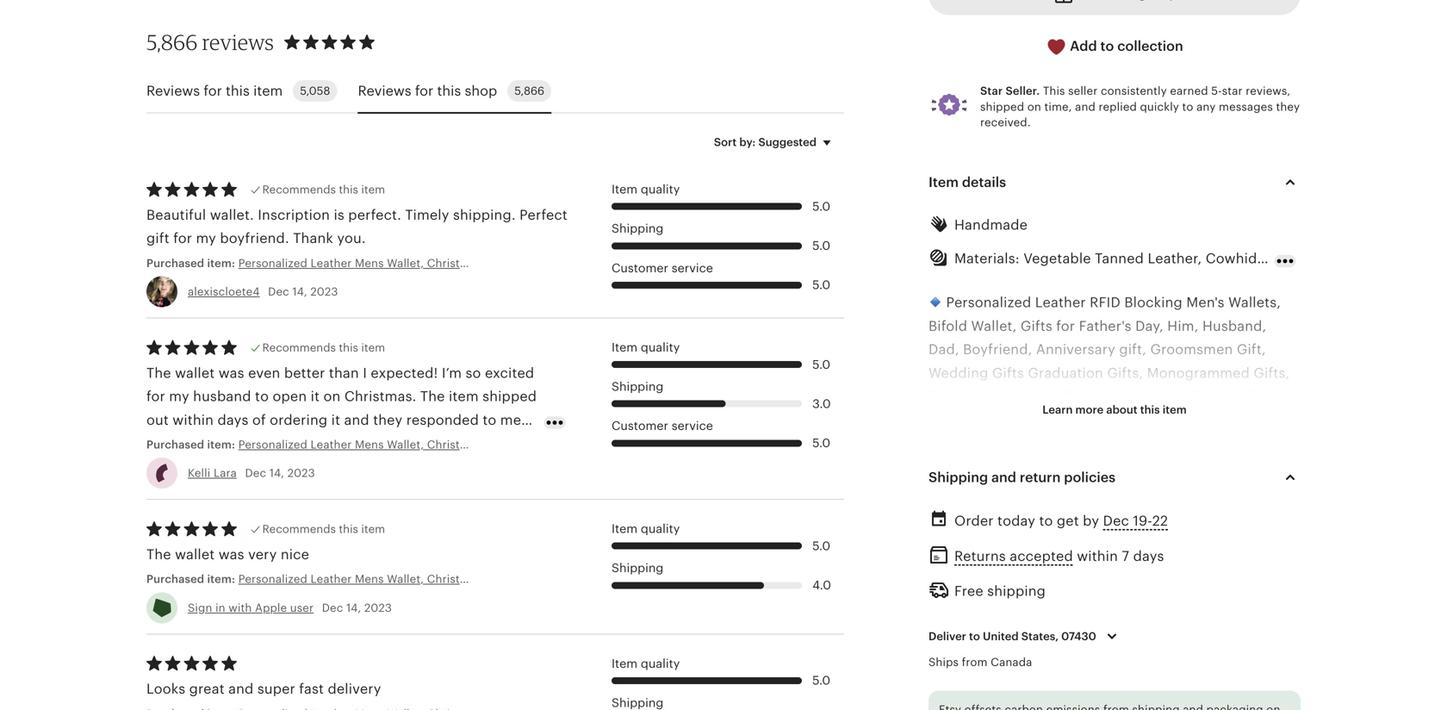Task type: vqa. For each thing, say whether or not it's contained in the screenshot.
today
yes



Task type: describe. For each thing, give the bounding box(es) containing it.
1 horizontal spatial made
[[1051, 553, 1089, 568]]

1 5.0 from the top
[[813, 199, 831, 213]]

wallet left was
[[175, 547, 215, 562]]

accepted
[[1010, 549, 1073, 564]]

🔴   alongside its durability, our wallets are built-in with
[[929, 693, 1298, 710]]

is
[[334, 207, 345, 223]]

leather
[[1184, 599, 1231, 615]]

right
[[1078, 506, 1110, 521]]

19-
[[1133, 513, 1153, 529]]

5,866 for 5,866 reviews
[[146, 29, 198, 55]]

0 horizontal spatial 14,
[[269, 467, 284, 480]]

the inside the 🔵   our wallets are made from the finest vegetable- tanned full-grain leather. the perks of having the wallet made from premium quality full-grain leather makes the wallet age backward; the color becomes more vibrant and pretty.
[[1099, 576, 1123, 592]]

engraving
[[929, 389, 996, 404]]

stylish
[[1196, 482, 1239, 498]]

they
[[1277, 100, 1300, 113]]

🟢   do you need a high-quality, protective wallet that will hold your valuables in a secure and stylish way? you have come to the right place!
[[929, 459, 1277, 521]]

color
[[1126, 623, 1161, 638]]

shipping inside dropdown button
[[929, 469, 989, 485]]

timely
[[405, 207, 449, 223]]

item inside dropdown button
[[929, 174, 959, 190]]

high-
[[1046, 459, 1081, 474]]

get
[[1057, 513, 1079, 529]]

place!
[[1113, 506, 1155, 521]]

sign
[[188, 601, 212, 614]]

monogrammed
[[1147, 365, 1250, 381]]

reviews
[[202, 29, 274, 55]]

wedding
[[929, 365, 989, 381]]

valuables
[[1023, 482, 1086, 498]]

add
[[1070, 38, 1097, 54]]

item quality for the wallet was very nice
[[612, 522, 680, 536]]

service for 3.0
[[672, 419, 713, 433]]

him,
[[1168, 318, 1199, 334]]

star
[[1223, 85, 1243, 98]]

purchased item: for wallet
[[146, 573, 238, 586]]

for inside 🔹  personalized leather rfid blocking men's wallets, bifold wallet, gifts for father's day, him, husband, dad, boyfriend, anniversary gift, groomsmen gift, wedding gifts graduation gifts, monogrammed gifts, engraving initials & quotes l vegetable tanned full- grain leather wallet with rfid blocking:
[[1057, 318, 1076, 334]]

nice
[[281, 547, 309, 562]]

customer for 3.0
[[612, 419, 669, 433]]

its
[[1018, 693, 1034, 709]]

2 recommends from the top
[[262, 341, 336, 354]]

this seller consistently earned 5-star reviews, shipped on time, and replied quickly to any messages they received.
[[981, 85, 1300, 129]]

1 vertical spatial grain
[[1146, 599, 1180, 615]]

seller.
[[1006, 85, 1040, 98]]

bifold
[[929, 318, 968, 334]]

learn
[[1043, 403, 1073, 416]]

0 vertical spatial gifts
[[1021, 318, 1053, 334]]

2 purchased item: from the top
[[146, 438, 238, 451]]

looks
[[146, 681, 185, 697]]

reviews for reviews for this item
[[146, 83, 200, 99]]

0 vertical spatial full-
[[980, 576, 1006, 592]]

leather.
[[1044, 576, 1095, 592]]

days
[[1134, 549, 1165, 564]]

wallet.
[[210, 207, 254, 223]]

collection
[[1118, 38, 1184, 54]]

the up 'perks'
[[1128, 553, 1150, 568]]

protective
[[1134, 459, 1203, 474]]

2 purchased from the top
[[146, 438, 204, 451]]

recommends for is
[[262, 183, 336, 196]]

shipping
[[988, 583, 1046, 599]]

blocking:
[[1136, 412, 1199, 428]]

item: for wallet.
[[207, 257, 235, 270]]

in inside 🔴   alongside its durability, our wallets are built-in with
[[1245, 693, 1258, 709]]

2 vertical spatial from
[[962, 656, 988, 669]]

built-
[[1210, 693, 1245, 709]]

day,
[[1136, 318, 1164, 334]]

by
[[1083, 513, 1100, 529]]

return
[[1020, 469, 1061, 485]]

l
[[1114, 389, 1118, 404]]

4.0
[[813, 578, 831, 592]]

wallets inside 🔴   alongside its durability, our wallets are built-in with
[[1135, 693, 1182, 709]]

item for beautiful wallet. inscription is perfect. timely shipping. perfect gift for my boyfriend. thank you.
[[612, 182, 638, 196]]

having
[[1185, 576, 1230, 592]]

dec right the alexiscloete4
[[268, 285, 289, 298]]

deliver to united states, 07430
[[929, 630, 1097, 643]]

makes
[[1235, 599, 1278, 615]]

dec right the lara
[[245, 467, 266, 480]]

customer service for 3.0
[[612, 419, 713, 433]]

order today to get by dec 19-22
[[955, 513, 1169, 529]]

age
[[998, 623, 1023, 638]]

0 vertical spatial rfid
[[1090, 295, 1121, 310]]

quotes
[[1062, 389, 1111, 404]]

with inside 🔹  personalized leather rfid blocking men's wallets, bifold wallet, gifts for father's day, him, husband, dad, boyfriend, anniversary gift, groomsmen gift, wedding gifts graduation gifts, monogrammed gifts, engraving initials & quotes l vegetable tanned full- grain leather wallet with rfid blocking:
[[1069, 412, 1098, 428]]

1 horizontal spatial a
[[1106, 482, 1114, 498]]

0 horizontal spatial made
[[929, 599, 967, 615]]

0 vertical spatial from
[[1093, 553, 1125, 568]]

backward;
[[1027, 623, 1097, 638]]

5,866 for 5,866
[[515, 85, 545, 97]]

vegetable-
[[1196, 553, 1267, 568]]

customer for 5.0
[[612, 261, 669, 275]]

reviews for reviews for this shop
[[358, 83, 412, 99]]

0 vertical spatial leather
[[1036, 295, 1086, 310]]

shipping for 4.0
[[612, 561, 664, 575]]

1 vertical spatial in
[[215, 601, 226, 614]]

2 item quality from the top
[[612, 340, 680, 354]]

2 gifts, from the left
[[1254, 365, 1290, 381]]

fast
[[299, 681, 324, 697]]

quality inside the 🔵   our wallets are made from the finest vegetable- tanned full-grain leather. the perks of having the wallet made from premium quality full-grain leather makes the wallet age backward; the color becomes more vibrant and pretty.
[[1070, 599, 1116, 615]]

wallets,
[[1229, 295, 1281, 310]]

22
[[1153, 513, 1169, 529]]

and inside this seller consistently earned 5-star reviews, shipped on time, and replied quickly to any messages they received.
[[1076, 100, 1096, 113]]

1 vertical spatial with
[[229, 601, 252, 614]]

shipped
[[981, 100, 1025, 113]]

item inside dropdown button
[[1163, 403, 1187, 416]]

3.0
[[813, 397, 831, 411]]

ships from canada
[[929, 656, 1033, 669]]

replied
[[1099, 100, 1137, 113]]

suggested
[[759, 136, 817, 149]]

come
[[993, 506, 1031, 521]]

father's
[[1079, 318, 1132, 334]]

graduation
[[1028, 365, 1104, 381]]

sign in with apple user dec 14, 2023
[[188, 601, 392, 614]]

kelli
[[188, 467, 211, 480]]

alexiscloete4
[[188, 285, 260, 298]]

wallet,
[[972, 318, 1017, 334]]

boyfriend,
[[963, 342, 1033, 357]]

you.
[[337, 231, 366, 246]]

07430
[[1062, 630, 1097, 643]]

boyfriend.
[[220, 231, 289, 246]]

2 recommends this item from the top
[[262, 341, 385, 354]]

recommends for very
[[262, 523, 336, 536]]

sign in with apple user link
[[188, 601, 314, 614]]

wallets inside the 🔵   our wallets are made from the finest vegetable- tanned full-grain leather. the perks of having the wallet made from premium quality full-grain leather makes the wallet age backward; the color becomes more vibrant and pretty.
[[976, 553, 1023, 568]]

initials
[[1000, 389, 1044, 404]]

and inside 🟢   do you need a high-quality, protective wallet that will hold your valuables in a secure and stylish way? you have come to the right place!
[[1167, 482, 1192, 498]]

men's
[[1187, 295, 1225, 310]]

2 item: from the top
[[207, 438, 235, 451]]

kelli lara link
[[188, 467, 237, 480]]

to inside 🟢   do you need a high-quality, protective wallet that will hold your valuables in a secure and stylish way? you have come to the right place!
[[1034, 506, 1048, 521]]

way?
[[1242, 482, 1276, 498]]

add to collection
[[1067, 38, 1184, 54]]

to inside this seller consistently earned 5-star reviews, shipped on time, and replied quickly to any messages they received.
[[1183, 100, 1194, 113]]

pretty.
[[1009, 646, 1053, 662]]

🔵
[[929, 553, 943, 568]]

shipping.
[[453, 207, 516, 223]]

to inside add to collection 'button'
[[1101, 38, 1114, 54]]

the wallet was very nice
[[146, 547, 309, 562]]



Task type: locate. For each thing, give the bounding box(es) containing it.
0 vertical spatial service
[[672, 261, 713, 275]]

full- down returns
[[980, 576, 1006, 592]]

durability,
[[1037, 693, 1105, 709]]

item for 4.0
[[361, 523, 385, 536]]

0 vertical spatial a
[[1035, 459, 1043, 474]]

2 horizontal spatial in
[[1245, 693, 1258, 709]]

kelli lara dec 14, 2023
[[188, 467, 315, 480]]

gifts, up full-
[[1254, 365, 1290, 381]]

tanned
[[929, 576, 976, 592]]

2 vertical spatial 2023
[[364, 601, 392, 614]]

2 vertical spatial purchased item:
[[146, 573, 238, 586]]

1 vertical spatial gifts
[[993, 365, 1025, 381]]

2 vertical spatial purchased
[[146, 573, 204, 586]]

4 item quality from the top
[[612, 656, 680, 670]]

wallets up free shipping
[[976, 553, 1023, 568]]

by:
[[740, 136, 756, 149]]

from left days
[[1093, 553, 1125, 568]]

purchased down gift
[[146, 257, 204, 270]]

item quality for beautiful wallet. inscription is perfect. timely shipping. perfect gift for my boyfriend. thank you.
[[612, 182, 680, 196]]

🔴
[[929, 693, 943, 709]]

secure
[[1118, 482, 1163, 498]]

1 horizontal spatial full-
[[1120, 599, 1146, 615]]

to left get
[[1040, 513, 1053, 529]]

0 horizontal spatial gifts,
[[1108, 365, 1144, 381]]

my
[[196, 231, 216, 246]]

1 service from the top
[[672, 261, 713, 275]]

free
[[955, 583, 984, 599]]

3 purchased item: from the top
[[146, 573, 238, 586]]

2 customer service from the top
[[612, 419, 713, 433]]

2 service from the top
[[672, 419, 713, 433]]

2 5.0 from the top
[[813, 239, 831, 252]]

item for 3.0
[[361, 341, 385, 354]]

full-
[[1246, 389, 1275, 404]]

quality for looks great and super fast delivery
[[641, 656, 680, 670]]

0 horizontal spatial reviews
[[146, 83, 200, 99]]

0 vertical spatial made
[[1051, 553, 1089, 568]]

to left united
[[969, 630, 980, 643]]

reviews right 5,058
[[358, 83, 412, 99]]

the down within
[[1099, 576, 1123, 592]]

to inside deliver to united states, 07430 'dropdown button'
[[969, 630, 980, 643]]

0 vertical spatial with
[[1069, 412, 1098, 428]]

dec right by
[[1103, 513, 1130, 529]]

states,
[[1022, 630, 1059, 643]]

1 horizontal spatial reviews
[[358, 83, 412, 99]]

1 vertical spatial from
[[970, 599, 1002, 615]]

tab list
[[146, 70, 844, 114]]

learn more about this item
[[1043, 403, 1187, 416]]

for left shop on the top of the page
[[415, 83, 434, 99]]

5,866 right shop on the top of the page
[[515, 85, 545, 97]]

3 purchased from the top
[[146, 573, 204, 586]]

2 vertical spatial recommends this item
[[262, 523, 385, 536]]

4 5.0 from the top
[[813, 357, 831, 371]]

this
[[1043, 85, 1066, 98]]

2 customer from the top
[[612, 419, 669, 433]]

wallet up vibrant
[[955, 623, 994, 638]]

0 horizontal spatial wallets
[[976, 553, 1023, 568]]

1 horizontal spatial wallets
[[1135, 693, 1182, 709]]

0 horizontal spatial leather
[[969, 412, 1020, 428]]

recommends up the inscription at the top
[[262, 183, 336, 196]]

leather up the 'anniversary'
[[1036, 295, 1086, 310]]

are inside the 🔵   our wallets are made from the finest vegetable- tanned full-grain leather. the perks of having the wallet made from premium quality full-grain leather makes the wallet age backward; the color becomes more vibrant and pretty.
[[1026, 553, 1048, 568]]

6 5.0 from the top
[[813, 539, 831, 553]]

shipping for 3.0
[[612, 380, 664, 393]]

a down quality,
[[1106, 482, 1114, 498]]

1 horizontal spatial in
[[1090, 482, 1102, 498]]

star
[[981, 85, 1003, 98]]

wallet inside 🟢   do you need a high-quality, protective wallet that will hold your valuables in a secure and stylish way? you have come to the right place!
[[1206, 459, 1246, 474]]

1 vertical spatial are
[[1185, 693, 1206, 709]]

14, right the lara
[[269, 467, 284, 480]]

perfect
[[520, 207, 568, 223]]

more left l
[[1076, 403, 1104, 416]]

with inside 🔴   alongside its durability, our wallets are built-in with
[[1262, 693, 1290, 709]]

and down protective
[[1167, 482, 1192, 498]]

1 horizontal spatial the
[[1099, 576, 1123, 592]]

your
[[989, 482, 1019, 498]]

vegetable
[[1122, 389, 1190, 404]]

1 vertical spatial item:
[[207, 438, 235, 451]]

1 item: from the top
[[207, 257, 235, 270]]

0 vertical spatial 2023
[[310, 285, 338, 298]]

1 vertical spatial leather
[[969, 412, 1020, 428]]

2 horizontal spatial 14,
[[346, 601, 361, 614]]

and right hold
[[992, 469, 1017, 485]]

the left color
[[1100, 623, 1122, 638]]

about
[[1107, 403, 1138, 416]]

reviews for this shop
[[358, 83, 497, 99]]

shipping
[[612, 222, 664, 235], [612, 380, 664, 393], [929, 469, 989, 485], [612, 561, 664, 575], [612, 696, 664, 710]]

1 horizontal spatial 5,866
[[515, 85, 545, 97]]

1 vertical spatial full-
[[1120, 599, 1146, 615]]

within
[[1077, 549, 1118, 564]]

this inside dropdown button
[[1141, 403, 1160, 416]]

1 vertical spatial recommends this item
[[262, 341, 385, 354]]

made down tanned
[[929, 599, 967, 615]]

from right ships
[[962, 656, 988, 669]]

1 vertical spatial purchased
[[146, 438, 204, 451]]

seller
[[1069, 85, 1098, 98]]

1 vertical spatial rfid
[[1102, 412, 1132, 428]]

0 vertical spatial recommends this item
[[262, 183, 385, 196]]

1 purchased item: from the top
[[146, 257, 238, 270]]

5 5.0 from the top
[[813, 436, 831, 450]]

1 recommends this item from the top
[[262, 183, 385, 196]]

1 horizontal spatial with
[[1069, 412, 1098, 428]]

and inside the 🔵   our wallets are made from the finest vegetable- tanned full-grain leather. the perks of having the wallet made from premium quality full-grain leather makes the wallet age backward; the color becomes more vibrant and pretty.
[[980, 646, 1005, 662]]

0 horizontal spatial 5,866
[[146, 29, 198, 55]]

anniversary
[[1036, 342, 1116, 357]]

the left was
[[146, 547, 171, 562]]

a
[[1035, 459, 1043, 474], [1106, 482, 1114, 498]]

wallet up makes on the right bottom
[[1260, 576, 1300, 592]]

the inside 🟢   do you need a high-quality, protective wallet that will hold your valuables in a secure and stylish way? you have come to the right place!
[[1052, 506, 1074, 521]]

1 horizontal spatial grain
[[1146, 599, 1180, 615]]

recommends this item up nice
[[262, 523, 385, 536]]

item quality for looks great and super fast delivery
[[612, 656, 680, 670]]

purchased item: for wallet.
[[146, 257, 238, 270]]

2 reviews from the left
[[358, 83, 412, 99]]

and down seller
[[1076, 100, 1096, 113]]

shipping for 5.0
[[612, 222, 664, 235]]

for down 5,866 reviews
[[204, 83, 222, 99]]

will
[[929, 482, 952, 498]]

quality for the wallet was very nice
[[641, 522, 680, 536]]

recommends this item up is
[[262, 183, 385, 196]]

1 vertical spatial more
[[1230, 623, 1265, 638]]

purchased item: up 'sign'
[[146, 573, 238, 586]]

2023 right the lara
[[287, 467, 315, 480]]

our
[[947, 553, 972, 568]]

item: up the lara
[[207, 438, 235, 451]]

recommends up nice
[[262, 523, 336, 536]]

you
[[969, 459, 993, 474]]

perks
[[1127, 576, 1164, 592]]

today
[[998, 513, 1036, 529]]

0 vertical spatial more
[[1076, 403, 1104, 416]]

1 vertical spatial 5,866
[[515, 85, 545, 97]]

rfid up father's at top
[[1090, 295, 1121, 310]]

more inside learn more about this item dropdown button
[[1076, 403, 1104, 416]]

3 item quality from the top
[[612, 522, 680, 536]]

more down makes on the right bottom
[[1230, 623, 1265, 638]]

reviews for this item
[[146, 83, 283, 99]]

1 gifts, from the left
[[1108, 365, 1144, 381]]

1 vertical spatial 14,
[[269, 467, 284, 480]]

recommends this item for nice
[[262, 523, 385, 536]]

from down free shipping
[[970, 599, 1002, 615]]

2 vertical spatial in
[[1245, 693, 1258, 709]]

service for 5.0
[[672, 261, 713, 275]]

purchased item: up "kelli" at the bottom left of page
[[146, 438, 238, 451]]

gift,
[[1237, 342, 1266, 357]]

for inside beautiful wallet. inscription is perfect. timely shipping. perfect gift for my boyfriend. thank you.
[[173, 231, 192, 246]]

a right need
[[1035, 459, 1043, 474]]

0 vertical spatial recommends
[[262, 183, 336, 196]]

messages
[[1219, 100, 1273, 113]]

0 vertical spatial 5,866
[[146, 29, 198, 55]]

1 vertical spatial made
[[929, 599, 967, 615]]

0 vertical spatial are
[[1026, 553, 1048, 568]]

quickly
[[1140, 100, 1180, 113]]

learn more about this item button
[[1030, 394, 1200, 426]]

dec 19-22 button
[[1103, 508, 1169, 533]]

purchased for beautiful wallet. inscription is perfect. timely shipping. perfect gift for my boyfriend. thank you.
[[146, 257, 204, 270]]

apple
[[255, 601, 287, 614]]

1 vertical spatial customer
[[612, 419, 669, 433]]

0 horizontal spatial with
[[229, 601, 252, 614]]

was
[[219, 547, 244, 562]]

3 5.0 from the top
[[813, 278, 831, 292]]

to right the add
[[1101, 38, 1114, 54]]

canada
[[991, 656, 1033, 669]]

united
[[983, 630, 1019, 643]]

0 horizontal spatial grain
[[1006, 576, 1040, 592]]

1 horizontal spatial more
[[1230, 623, 1265, 638]]

0 vertical spatial 14,
[[292, 285, 307, 298]]

0 vertical spatial item:
[[207, 257, 235, 270]]

2 horizontal spatial with
[[1262, 693, 1290, 709]]

are
[[1026, 553, 1048, 568], [1185, 693, 1206, 709]]

in inside 🟢   do you need a high-quality, protective wallet that will hold your valuables in a secure and stylish way? you have come to the right place!
[[1090, 482, 1102, 498]]

🔹  personalized leather rfid blocking men's wallets, bifold wallet, gifts for father's day, him, husband, dad, boyfriend, anniversary gift, groomsmen gift, wedding gifts graduation gifts, monogrammed gifts, engraving initials & quotes l vegetable tanned full- grain leather wallet with rfid blocking:
[[929, 295, 1290, 428]]

0 vertical spatial grain
[[1006, 576, 1040, 592]]

are inside 🔴   alongside its durability, our wallets are built-in with
[[1185, 693, 1206, 709]]

and down united
[[980, 646, 1005, 662]]

0 horizontal spatial full-
[[980, 576, 1006, 592]]

dec right user
[[322, 601, 343, 614]]

perfect.
[[348, 207, 402, 223]]

item: down the wallet was very nice
[[207, 573, 235, 586]]

are left 'built-' at the right bottom
[[1185, 693, 1206, 709]]

alexiscloete4 link
[[188, 285, 260, 298]]

item:
[[207, 257, 235, 270], [207, 438, 235, 451], [207, 573, 235, 586]]

have
[[957, 506, 989, 521]]

and right great
[[228, 681, 254, 697]]

3 recommends from the top
[[262, 523, 336, 536]]

with down quotes
[[1069, 412, 1098, 428]]

5,866 up reviews for this item
[[146, 29, 198, 55]]

reviews
[[146, 83, 200, 99], [358, 83, 412, 99]]

1 vertical spatial customer service
[[612, 419, 713, 433]]

to down valuables
[[1034, 506, 1048, 521]]

0 vertical spatial wallets
[[976, 553, 1023, 568]]

gifts, down the gift,
[[1108, 365, 1144, 381]]

returns
[[955, 549, 1006, 564]]

0 vertical spatial in
[[1090, 482, 1102, 498]]

2 vertical spatial item:
[[207, 573, 235, 586]]

1 vertical spatial wallets
[[1135, 693, 1182, 709]]

blocking
[[1125, 295, 1183, 310]]

1 vertical spatial a
[[1106, 482, 1114, 498]]

customer service for 5.0
[[612, 261, 713, 275]]

user
[[290, 601, 314, 614]]

2 vertical spatial with
[[1262, 693, 1290, 709]]

recommends this item for perfect.
[[262, 183, 385, 196]]

quality for beautiful wallet. inscription is perfect. timely shipping. perfect gift for my boyfriend. thank you.
[[641, 182, 680, 196]]

more
[[1076, 403, 1104, 416], [1230, 623, 1265, 638]]

grain down of
[[1146, 599, 1180, 615]]

0 horizontal spatial in
[[215, 601, 226, 614]]

purchased up "kelli" at the bottom left of page
[[146, 438, 204, 451]]

add to collection button
[[929, 25, 1301, 68]]

wallet up stylish
[[1206, 459, 1246, 474]]

full- up color
[[1120, 599, 1146, 615]]

alexiscloete4 dec 14, 2023
[[188, 285, 338, 298]]

very
[[248, 547, 277, 562]]

gifts right wallet,
[[1021, 318, 1053, 334]]

1 reviews from the left
[[146, 83, 200, 99]]

handmade
[[955, 217, 1028, 232]]

gift
[[146, 231, 170, 246]]

0 horizontal spatial the
[[146, 547, 171, 562]]

tanned
[[1193, 389, 1242, 404]]

1 purchased from the top
[[146, 257, 204, 270]]

1 horizontal spatial gifts,
[[1254, 365, 1290, 381]]

for up the 'anniversary'
[[1057, 318, 1076, 334]]

1 horizontal spatial leather
[[1036, 295, 1086, 310]]

0 vertical spatial purchased item:
[[146, 257, 238, 270]]

deliver to united states, 07430 button
[[916, 618, 1136, 654]]

rfid down l
[[1102, 412, 1132, 428]]

with right 'built-' at the right bottom
[[1262, 693, 1290, 709]]

personalized
[[947, 295, 1032, 310]]

the down valuables
[[1052, 506, 1074, 521]]

the up vibrant
[[929, 623, 951, 638]]

wallet
[[1024, 412, 1065, 428]]

earned
[[1170, 85, 1209, 98]]

3 recommends this item from the top
[[262, 523, 385, 536]]

from
[[1093, 553, 1125, 568], [970, 599, 1002, 615], [962, 656, 988, 669]]

recommends this item down alexiscloete4 dec 14, 2023
[[262, 341, 385, 354]]

0 vertical spatial purchased
[[146, 257, 204, 270]]

are up shipping
[[1026, 553, 1048, 568]]

purchased for the wallet was very nice
[[146, 573, 204, 586]]

the up makes on the right bottom
[[1234, 576, 1256, 592]]

7 5.0 from the top
[[813, 674, 831, 687]]

for left the my
[[173, 231, 192, 246]]

to down earned
[[1183, 100, 1194, 113]]

item for looks great and super fast delivery
[[612, 656, 638, 670]]

with
[[1069, 412, 1098, 428], [229, 601, 252, 614], [1262, 693, 1290, 709]]

reviews down 5,866 reviews
[[146, 83, 200, 99]]

leather
[[1036, 295, 1086, 310], [969, 412, 1020, 428]]

14, down thank
[[292, 285, 307, 298]]

2023 down thank
[[310, 285, 338, 298]]

wallets right our
[[1135, 693, 1182, 709]]

sort by: suggested
[[714, 136, 817, 149]]

ships
[[929, 656, 959, 669]]

1 horizontal spatial 14,
[[292, 285, 307, 298]]

1 customer from the top
[[612, 261, 669, 275]]

details
[[962, 174, 1007, 190]]

2 vertical spatial 14,
[[346, 601, 361, 614]]

item for 5.0
[[361, 183, 385, 196]]

0 horizontal spatial more
[[1076, 403, 1104, 416]]

1 customer service from the top
[[612, 261, 713, 275]]

full-
[[980, 576, 1006, 592], [1120, 599, 1146, 615]]

recommends down alexiscloete4 dec 14, 2023
[[262, 341, 336, 354]]

more inside the 🔵   our wallets are made from the finest vegetable- tanned full-grain leather. the perks of having the wallet made from premium quality full-grain leather makes the wallet age backward; the color becomes more vibrant and pretty.
[[1230, 623, 1265, 638]]

2 vertical spatial recommends
[[262, 523, 336, 536]]

shipping and return policies
[[929, 469, 1116, 485]]

1 horizontal spatial are
[[1185, 693, 1206, 709]]

1 vertical spatial recommends
[[262, 341, 336, 354]]

1 vertical spatial purchased item:
[[146, 438, 238, 451]]

item for the wallet was very nice
[[612, 522, 638, 536]]

and inside dropdown button
[[992, 469, 1017, 485]]

0 horizontal spatial are
[[1026, 553, 1048, 568]]

3 item: from the top
[[207, 573, 235, 586]]

purchased item: down the my
[[146, 257, 238, 270]]

item
[[929, 174, 959, 190], [612, 182, 638, 196], [612, 340, 638, 354], [612, 522, 638, 536], [612, 656, 638, 670]]

the
[[146, 547, 171, 562], [1099, 576, 1123, 592]]

groomsmen
[[1151, 342, 1233, 357]]

reviews,
[[1246, 85, 1291, 98]]

recommends this item
[[262, 183, 385, 196], [262, 341, 385, 354], [262, 523, 385, 536]]

1 vertical spatial service
[[672, 419, 713, 433]]

made up leather.
[[1051, 553, 1089, 568]]

shop
[[465, 83, 497, 99]]

2023 right user
[[364, 601, 392, 614]]

0 vertical spatial the
[[146, 547, 171, 562]]

0 horizontal spatial a
[[1035, 459, 1043, 474]]

1 item quality from the top
[[612, 182, 680, 196]]

with left apple
[[229, 601, 252, 614]]

item: for wallet
[[207, 573, 235, 586]]

0 vertical spatial customer service
[[612, 261, 713, 275]]

leather down initials
[[969, 412, 1020, 428]]

grain
[[1006, 576, 1040, 592], [1146, 599, 1180, 615]]

purchased up 'sign'
[[146, 573, 204, 586]]

🔹
[[929, 295, 943, 310]]

gifts down boyfriend,
[[993, 365, 1025, 381]]

1 vertical spatial the
[[1099, 576, 1123, 592]]

dad,
[[929, 342, 960, 357]]

that
[[1250, 459, 1277, 474]]

grain up premium on the right bottom of page
[[1006, 576, 1040, 592]]

2023
[[310, 285, 338, 298], [287, 467, 315, 480], [364, 601, 392, 614]]

service
[[672, 261, 713, 275], [672, 419, 713, 433]]

on
[[1028, 100, 1042, 113]]

1 vertical spatial 2023
[[287, 467, 315, 480]]

consistently
[[1101, 85, 1167, 98]]

of
[[1168, 576, 1181, 592]]

1 recommends from the top
[[262, 183, 336, 196]]

0 vertical spatial customer
[[612, 261, 669, 275]]

14, right user
[[346, 601, 361, 614]]

item: up alexiscloete4 link
[[207, 257, 235, 270]]

tab list containing reviews for this item
[[146, 70, 844, 114]]



